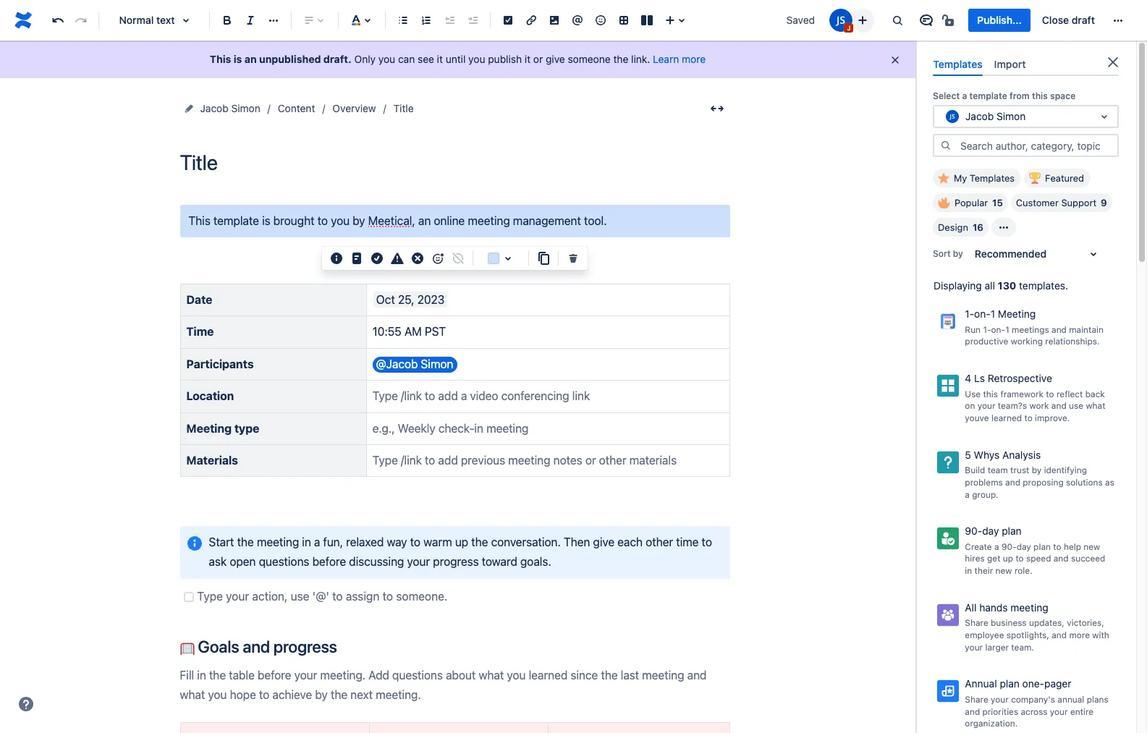 Task type: vqa. For each thing, say whether or not it's contained in the screenshot.


Task type: locate. For each thing, give the bounding box(es) containing it.
and up relationships.
[[1052, 324, 1067, 335]]

the up toward
[[472, 536, 488, 549]]

0 horizontal spatial on-
[[975, 308, 991, 320]]

1 horizontal spatial meeting
[[999, 308, 1037, 320]]

0 vertical spatial templates
[[934, 58, 983, 70]]

1 horizontal spatial on-
[[992, 324, 1006, 335]]

tab list containing templates
[[928, 52, 1125, 76]]

1 vertical spatial up
[[1004, 554, 1014, 565]]

annual
[[1058, 695, 1085, 705]]

background color image
[[500, 250, 517, 267]]

up inside 90-day plan create a 90-day plan to help new hires get up to speed and succeed in their new role.
[[1004, 554, 1014, 565]]

the up 'open'
[[237, 536, 254, 549]]

90- up role.
[[1002, 542, 1017, 552]]

1 vertical spatial by
[[954, 248, 964, 259]]

normal text
[[119, 14, 175, 26]]

by left meetical,
[[353, 214, 365, 227]]

help
[[1065, 542, 1082, 552]]

by inside 5 whys analysis build team trust by identifying problems and proposing solutions as a group.
[[1033, 465, 1042, 476]]

1 vertical spatial new
[[996, 566, 1013, 577]]

1 horizontal spatial jacob simon
[[966, 110, 1026, 122]]

the
[[614, 53, 629, 65], [237, 536, 254, 549], [472, 536, 488, 549]]

by up proposing
[[1033, 465, 1042, 476]]

in down hires
[[966, 566, 973, 577]]

1 horizontal spatial 1-
[[984, 324, 992, 335]]

date
[[186, 293, 213, 306]]

1 horizontal spatial more
[[1070, 630, 1091, 641]]

1 up productive
[[991, 308, 996, 320]]

2 vertical spatial by
[[1033, 465, 1042, 476]]

0 vertical spatial this
[[1033, 91, 1049, 102]]

content link
[[278, 100, 315, 117]]

0 horizontal spatial template
[[214, 214, 259, 227]]

and inside 5 whys analysis build team trust by identifying problems and proposing solutions as a group.
[[1006, 477, 1021, 488]]

0 vertical spatial 1
[[991, 308, 996, 320]]

more down victories,
[[1070, 630, 1091, 641]]

business
[[992, 618, 1027, 629]]

2 horizontal spatial you
[[469, 53, 486, 65]]

Search author, category, topic field
[[957, 136, 1118, 156]]

your inside 4 ls retrospective use this framework to reflect back on your team?s work and use what youve learned to improve.
[[978, 401, 996, 412]]

give left the each
[[594, 536, 615, 549]]

confluence image
[[12, 9, 35, 32], [12, 9, 35, 32]]

simon down select a template from this space
[[997, 110, 1026, 122]]

1 vertical spatial share
[[966, 695, 989, 705]]

0 horizontal spatial 1
[[991, 308, 996, 320]]

by inside main content area, start typing to enter text. "text box"
[[353, 214, 365, 227]]

and right the goals
[[243, 637, 270, 657]]

1 vertical spatial templates
[[970, 173, 1016, 184]]

0 horizontal spatial give
[[546, 53, 565, 65]]

give right "or"
[[546, 53, 565, 65]]

simon down pst
[[421, 358, 454, 371]]

solutions
[[1067, 477, 1104, 488]]

one-
[[1023, 678, 1045, 690]]

you up info icon
[[331, 214, 350, 227]]

numbered list ⌘⇧7 image
[[418, 12, 435, 29]]

up inside start the meeting in a fun, relaxed way to warm up the conversation. then give each other time to ask open questions before discussing your progress toward goals.
[[455, 536, 469, 549]]

1 horizontal spatial day
[[1017, 542, 1032, 552]]

meeting for conversation.
[[257, 536, 299, 549]]

jacob
[[200, 102, 229, 114], [966, 110, 995, 122]]

jacob simon image
[[830, 9, 853, 32]]

1 vertical spatial is
[[262, 214, 271, 227]]

0 vertical spatial by
[[353, 214, 365, 227]]

get
[[988, 554, 1001, 565]]

brought
[[274, 214, 315, 227]]

0 horizontal spatial simon
[[231, 102, 261, 114]]

2 horizontal spatial meeting
[[1011, 602, 1049, 614]]

annual plan one-pager share your company's annual plans and priorities across your entire organization.
[[966, 678, 1109, 730]]

tab list
[[928, 52, 1125, 76]]

and up organization.
[[966, 707, 981, 717]]

title link
[[394, 100, 414, 117]]

1 horizontal spatial the
[[472, 536, 488, 549]]

0 vertical spatial share
[[966, 618, 989, 629]]

1 vertical spatial in
[[966, 566, 973, 577]]

close templates and import image
[[1105, 54, 1123, 71]]

1 horizontal spatial an
[[419, 214, 431, 227]]

recommended
[[975, 248, 1047, 260]]

can
[[398, 53, 415, 65]]

in left fun,
[[302, 536, 311, 549]]

work
[[1030, 401, 1050, 412]]

meeting up updates,
[[1011, 602, 1049, 614]]

meeting inside 1-on-1 meeting run 1-on-1 meetings and maintain productive working relationships.
[[999, 308, 1037, 320]]

0 vertical spatial 1-
[[966, 308, 975, 320]]

1 horizontal spatial 90-
[[1002, 542, 1017, 552]]

0 horizontal spatial day
[[983, 525, 1000, 538]]

90- up "create"
[[966, 525, 983, 538]]

proposing
[[1024, 477, 1064, 488]]

up right get
[[1004, 554, 1014, 565]]

your down annual
[[1051, 707, 1069, 717]]

give
[[546, 53, 565, 65], [594, 536, 615, 549]]

up right warm
[[455, 536, 469, 549]]

new down get
[[996, 566, 1013, 577]]

organization.
[[966, 719, 1019, 730]]

jacob down select a template from this space
[[966, 110, 995, 122]]

0 horizontal spatial 90-
[[966, 525, 983, 538]]

1 left meetings
[[1006, 324, 1010, 335]]

0 vertical spatial up
[[455, 536, 469, 549]]

more
[[682, 53, 706, 65], [1070, 630, 1091, 641]]

before
[[313, 556, 346, 569]]

your up "priorities"
[[992, 695, 1009, 705]]

it right see
[[437, 53, 443, 65]]

in inside start the meeting in a fun, relaxed way to warm up the conversation. then give each other time to ask open questions before discussing your progress toward goals.
[[302, 536, 311, 549]]

meeting right "online"
[[468, 214, 510, 227]]

is down bold ⌘b icon
[[234, 53, 242, 65]]

0 vertical spatial new
[[1084, 542, 1101, 552]]

move this page image
[[183, 103, 194, 114]]

import
[[995, 58, 1026, 70]]

meeting up meetings
[[999, 308, 1037, 320]]

1 vertical spatial on-
[[992, 324, 1006, 335]]

productive
[[966, 336, 1009, 347]]

0 horizontal spatial it
[[437, 53, 443, 65]]

new up succeed
[[1084, 542, 1101, 552]]

day up speed
[[1017, 542, 1032, 552]]

1 horizontal spatial 1
[[1006, 324, 1010, 335]]

an
[[245, 53, 257, 65], [419, 214, 431, 227]]

draft.
[[324, 53, 352, 65]]

0 horizontal spatial by
[[353, 214, 365, 227]]

analysis
[[1003, 449, 1042, 461]]

templates inside button
[[970, 173, 1016, 184]]

jacob simon down select a template from this space
[[966, 110, 1026, 122]]

saved
[[787, 14, 816, 26]]

questions
[[259, 556, 310, 569]]

1 vertical spatial an
[[419, 214, 431, 227]]

0 horizontal spatial an
[[245, 53, 257, 65]]

1 vertical spatial give
[[594, 536, 615, 549]]

simon inside main content area, start typing to enter text. "text box"
[[421, 358, 454, 371]]

2 horizontal spatial the
[[614, 53, 629, 65]]

0 horizontal spatial new
[[996, 566, 1013, 577]]

0 horizontal spatial jacob
[[200, 102, 229, 114]]

this right from
[[1033, 91, 1049, 102]]

warning image
[[389, 250, 406, 267]]

0 vertical spatial meeting
[[468, 214, 510, 227]]

am
[[405, 325, 422, 338]]

it left "or"
[[525, 53, 531, 65]]

framework
[[1001, 389, 1044, 400]]

1 horizontal spatial give
[[594, 536, 615, 549]]

close draft button
[[1034, 9, 1104, 32]]

or
[[534, 53, 543, 65]]

this
[[1033, 91, 1049, 102], [984, 389, 999, 400]]

template left from
[[970, 91, 1008, 102]]

an left "online"
[[419, 214, 431, 227]]

4
[[966, 372, 972, 385]]

0 vertical spatial meeting
[[999, 308, 1037, 320]]

to right time
[[702, 536, 713, 549]]

jacob simon right move this page image
[[200, 102, 261, 114]]

publish
[[488, 53, 522, 65]]

an inside main content area, start typing to enter text. "text box"
[[419, 214, 431, 227]]

by for to
[[353, 214, 365, 227]]

day
[[983, 525, 1000, 538], [1017, 542, 1032, 552]]

on- up productive
[[992, 324, 1006, 335]]

None text field
[[944, 109, 947, 124]]

1 horizontal spatial jacob
[[966, 110, 995, 122]]

working
[[1012, 336, 1044, 347]]

1 horizontal spatial you
[[379, 53, 396, 65]]

all hands meeting share business updates, victories, employee spotlights, and more with your larger team.
[[966, 602, 1110, 653]]

is left brought
[[262, 214, 271, 227]]

0 vertical spatial day
[[983, 525, 1000, 538]]

by right the sort
[[954, 248, 964, 259]]

1 horizontal spatial in
[[966, 566, 973, 577]]

1- up productive
[[984, 324, 992, 335]]

0 vertical spatial template
[[970, 91, 1008, 102]]

meeting inside all hands meeting share business updates, victories, employee spotlights, and more with your larger team.
[[1011, 602, 1049, 614]]

this inside 4 ls retrospective use this framework to reflect back on your team?s work and use what youve learned to improve.
[[984, 389, 999, 400]]

use
[[1070, 401, 1084, 412]]

meeting up questions
[[257, 536, 299, 549]]

1 vertical spatial template
[[214, 214, 259, 227]]

plan up role.
[[1003, 525, 1022, 538]]

is
[[234, 53, 242, 65], [262, 214, 271, 227]]

victories,
[[1068, 618, 1105, 629]]

0 horizontal spatial this
[[984, 389, 999, 400]]

your down warm
[[407, 556, 430, 569]]

1 vertical spatial more
[[1070, 630, 1091, 641]]

plan left one-
[[1001, 678, 1020, 690]]

0 horizontal spatial in
[[302, 536, 311, 549]]

this right use
[[984, 389, 999, 400]]

2 vertical spatial plan
[[1001, 678, 1020, 690]]

0 vertical spatial on-
[[975, 308, 991, 320]]

0 horizontal spatial is
[[234, 53, 242, 65]]

up
[[455, 536, 469, 549], [1004, 554, 1014, 565]]

1 share from the top
[[966, 618, 989, 629]]

0 vertical spatial more
[[682, 53, 706, 65]]

4 ls retrospective use this framework to reflect back on your team?s work and use what youve learned to improve.
[[966, 372, 1106, 424]]

1 horizontal spatial progress
[[433, 556, 479, 569]]

more right learn
[[682, 53, 706, 65]]

to down work
[[1025, 413, 1033, 424]]

2 horizontal spatial by
[[1033, 465, 1042, 476]]

team.
[[1012, 642, 1035, 653]]

meeting type
[[186, 422, 260, 435]]

and down 'trust'
[[1006, 477, 1021, 488]]

normal text button
[[105, 4, 204, 36]]

0 vertical spatial an
[[245, 53, 257, 65]]

this inside main content area, start typing to enter text. "text box"
[[189, 214, 211, 227]]

a left fun,
[[314, 536, 320, 549]]

success image
[[369, 250, 386, 267]]

a
[[963, 91, 968, 102], [966, 489, 970, 500], [314, 536, 320, 549], [995, 542, 1000, 552]]

you right until
[[469, 53, 486, 65]]

goals
[[198, 637, 239, 657]]

0 horizontal spatial meeting
[[186, 422, 232, 435]]

1 vertical spatial 1-
[[984, 324, 992, 335]]

and down updates,
[[1053, 630, 1068, 641]]

1 horizontal spatial it
[[525, 53, 531, 65]]

more categories image
[[996, 219, 1013, 236]]

online
[[434, 214, 465, 227]]

each
[[618, 536, 643, 549]]

your up 'youve'
[[978, 401, 996, 412]]

in inside 90-day plan create a 90-day plan to help new hires get up to speed and succeed in their new role.
[[966, 566, 973, 577]]

1 vertical spatial meeting
[[186, 422, 232, 435]]

their
[[975, 566, 994, 577]]

1 it from the left
[[437, 53, 443, 65]]

Main content area, start typing to enter text. text field
[[171, 205, 739, 734]]

link image
[[523, 12, 540, 29]]

all
[[966, 602, 977, 614]]

plan inside annual plan one-pager share your company's annual plans and priorities across your entire organization.
[[1001, 678, 1020, 690]]

publish...
[[978, 14, 1023, 26]]

updates,
[[1030, 618, 1065, 629]]

problems
[[966, 477, 1004, 488]]

1 horizontal spatial this
[[1033, 91, 1049, 102]]

no restrictions image
[[942, 12, 959, 29]]

more image
[[1110, 12, 1128, 29]]

customer
[[1017, 197, 1060, 209]]

template
[[970, 91, 1008, 102], [214, 214, 259, 227]]

learn more link
[[653, 53, 706, 65]]

meeting down the location
[[186, 422, 232, 435]]

1- up 'run'
[[966, 308, 975, 320]]

0 horizontal spatial 1-
[[966, 308, 975, 320]]

templates up select
[[934, 58, 983, 70]]

template left brought
[[214, 214, 259, 227]]

2 it from the left
[[525, 53, 531, 65]]

employee
[[966, 630, 1005, 641]]

emoji image
[[592, 12, 610, 29]]

0 vertical spatial this
[[210, 53, 231, 65]]

and up improve.
[[1052, 401, 1067, 412]]

open image
[[1097, 108, 1114, 125]]

you left can
[[379, 53, 396, 65]]

you
[[379, 53, 396, 65], [469, 53, 486, 65], [331, 214, 350, 227]]

0 horizontal spatial you
[[331, 214, 350, 227]]

your down the employee at the bottom of the page
[[966, 642, 984, 653]]

1 horizontal spatial simon
[[421, 358, 454, 371]]

goals.
[[521, 556, 552, 569]]

2 share from the top
[[966, 695, 989, 705]]

an down italic ⌘i image
[[245, 53, 257, 65]]

help image
[[17, 696, 35, 713]]

a up get
[[995, 542, 1000, 552]]

editor add emoji image
[[429, 250, 447, 267]]

1 horizontal spatial is
[[262, 214, 271, 227]]

design
[[939, 222, 969, 233]]

mention image
[[569, 12, 587, 29]]

0 vertical spatial give
[[546, 53, 565, 65]]

2 vertical spatial meeting
[[1011, 602, 1049, 614]]

warm
[[424, 536, 452, 549]]

0 horizontal spatial jacob simon
[[200, 102, 261, 114]]

share up the employee at the bottom of the page
[[966, 618, 989, 629]]

2023
[[418, 293, 445, 306]]

by for team
[[1033, 465, 1042, 476]]

error image
[[409, 250, 427, 267]]

jacob right move this page image
[[200, 102, 229, 114]]

meeting inside start the meeting in a fun, relaxed way to warm up the conversation. then give each other time to ask open questions before discussing your progress toward goals.
[[257, 536, 299, 549]]

the left link.
[[614, 53, 629, 65]]

a left group. at the bottom of page
[[966, 489, 970, 500]]

:goal: image
[[180, 642, 194, 656], [180, 642, 194, 656]]

popular
[[955, 197, 989, 209]]

and inside 90-day plan create a 90-day plan to help new hires get up to speed and succeed in their new role.
[[1054, 554, 1069, 565]]

0 horizontal spatial more
[[682, 53, 706, 65]]

templates up 15
[[970, 173, 1016, 184]]

remove image
[[565, 250, 582, 267]]

progress
[[433, 556, 479, 569], [274, 637, 337, 657]]

1 horizontal spatial up
[[1004, 554, 1014, 565]]

on-
[[975, 308, 991, 320], [992, 324, 1006, 335]]

share down annual
[[966, 695, 989, 705]]

plan
[[1003, 525, 1022, 538], [1034, 542, 1052, 552], [1001, 678, 1020, 690]]

other
[[646, 536, 674, 549]]

0 vertical spatial in
[[302, 536, 311, 549]]

jacob inside jacob simon link
[[200, 102, 229, 114]]

plan up speed
[[1034, 542, 1052, 552]]

1 vertical spatial progress
[[274, 637, 337, 657]]

unpublished
[[259, 53, 321, 65]]

jacob simon
[[200, 102, 261, 114], [966, 110, 1026, 122]]

simon left content in the left of the page
[[231, 102, 261, 114]]

1 vertical spatial meeting
[[257, 536, 299, 549]]

what
[[1087, 401, 1106, 412]]

1 vertical spatial this
[[984, 389, 999, 400]]

and down help
[[1054, 554, 1069, 565]]

1 vertical spatial this
[[189, 214, 211, 227]]

indent tab image
[[464, 12, 482, 29]]

team
[[988, 465, 1009, 476]]

template inside main content area, start typing to enter text. "text box"
[[214, 214, 259, 227]]

annual
[[966, 678, 998, 690]]

day up "create"
[[983, 525, 1000, 538]]

panel info image
[[186, 535, 203, 552]]

0 horizontal spatial up
[[455, 536, 469, 549]]

on- up 'run'
[[975, 308, 991, 320]]

90-
[[966, 525, 983, 538], [1002, 542, 1017, 552]]

0 horizontal spatial meeting
[[257, 536, 299, 549]]

0 vertical spatial progress
[[433, 556, 479, 569]]



Task type: describe. For each thing, give the bounding box(es) containing it.
table image
[[616, 12, 633, 29]]

0 vertical spatial 90-
[[966, 525, 983, 538]]

goals and progress
[[194, 637, 337, 657]]

recommended button
[[967, 243, 1112, 266]]

info image
[[328, 250, 345, 267]]

close draft
[[1043, 14, 1096, 26]]

ls
[[975, 372, 986, 385]]

my
[[955, 173, 968, 184]]

materials
[[186, 454, 238, 467]]

create
[[966, 542, 993, 552]]

layouts image
[[639, 12, 656, 29]]

0 vertical spatial is
[[234, 53, 242, 65]]

meeting for your
[[1011, 602, 1049, 614]]

more inside all hands meeting share business updates, victories, employee spotlights, and more with your larger team.
[[1070, 630, 1091, 641]]

build
[[966, 465, 986, 476]]

pst
[[425, 325, 446, 338]]

a right select
[[963, 91, 968, 102]]

way
[[387, 536, 407, 549]]

select a template from this space
[[934, 91, 1076, 102]]

this is an unpublished draft. only you can see it until you publish it or give someone the link. learn more
[[210, 53, 706, 65]]

1 vertical spatial day
[[1017, 542, 1032, 552]]

youve
[[966, 413, 990, 424]]

this for template
[[1033, 91, 1049, 102]]

support
[[1062, 197, 1097, 209]]

speed
[[1027, 554, 1052, 565]]

and inside all hands meeting share business updates, victories, employee spotlights, and more with your larger team.
[[1053, 630, 1068, 641]]

my templates button
[[934, 169, 1022, 188]]

16
[[973, 222, 984, 233]]

find and replace image
[[890, 12, 907, 29]]

0 horizontal spatial progress
[[274, 637, 337, 657]]

a inside start the meeting in a fun, relaxed way to warm up the conversation. then give each other time to ask open questions before discussing your progress toward goals.
[[314, 536, 320, 549]]

invite to edit image
[[855, 11, 872, 29]]

succeed
[[1072, 554, 1106, 565]]

copy image
[[535, 250, 553, 267]]

sort
[[934, 248, 951, 259]]

1 horizontal spatial new
[[1084, 542, 1101, 552]]

entire
[[1071, 707, 1094, 717]]

overview
[[333, 102, 376, 114]]

templates inside tab list
[[934, 58, 983, 70]]

1 vertical spatial 1
[[1006, 324, 1010, 335]]

sort by
[[934, 248, 964, 259]]

only
[[355, 53, 376, 65]]

relationships.
[[1046, 336, 1101, 347]]

featured button
[[1025, 169, 1092, 188]]

is inside main content area, start typing to enter text. "text box"
[[262, 214, 271, 227]]

publish... button
[[969, 9, 1031, 32]]

to up work
[[1047, 389, 1055, 400]]

share inside all hands meeting share business updates, victories, employee spotlights, and more with your larger team.
[[966, 618, 989, 629]]

trust
[[1011, 465, 1030, 476]]

and inside main content area, start typing to enter text. "text box"
[[243, 637, 270, 657]]

larger
[[986, 642, 1010, 653]]

whys
[[975, 449, 1000, 461]]

this for this is an unpublished draft. only you can see it until you publish it or give someone the link. learn more
[[210, 53, 231, 65]]

priorities
[[983, 707, 1019, 717]]

pager
[[1045, 678, 1072, 690]]

open
[[230, 556, 256, 569]]

1-on-1 meeting run 1-on-1 meetings and maintain productive working relationships.
[[966, 308, 1104, 347]]

5 whys analysis build team trust by identifying problems and proposing solutions as a group.
[[966, 449, 1115, 500]]

this for retrospective
[[984, 389, 999, 400]]

10:55 am pst
[[373, 325, 446, 338]]

group.
[[973, 489, 999, 500]]

a inside 90-day plan create a 90-day plan to help new hires get up to speed and succeed in their new role.
[[995, 542, 1000, 552]]

identifying
[[1045, 465, 1088, 476]]

you inside main content area, start typing to enter text. "text box"
[[331, 214, 350, 227]]

@jacob simon
[[376, 358, 454, 371]]

bullet list ⌘⇧8 image
[[395, 12, 412, 29]]

role.
[[1015, 566, 1033, 577]]

meetings
[[1013, 324, 1050, 335]]

to up role.
[[1016, 554, 1025, 565]]

@jacob
[[376, 358, 418, 371]]

discussing
[[349, 556, 404, 569]]

start
[[209, 536, 234, 549]]

time
[[186, 325, 214, 338]]

give inside start the meeting in a fun, relaxed way to warm up the conversation. then give each other time to ask open questions before discussing your progress toward goals.
[[594, 536, 615, 549]]

comment icon image
[[919, 12, 936, 29]]

meeting inside main content area, start typing to enter text. "text box"
[[186, 422, 232, 435]]

redo ⌘⇧z image
[[72, 12, 90, 29]]

learn
[[653, 53, 680, 65]]

toward
[[482, 556, 518, 569]]

someone
[[568, 53, 611, 65]]

bold ⌘b image
[[219, 12, 236, 29]]

dismiss image
[[890, 54, 902, 66]]

Give this page a title text field
[[180, 151, 730, 175]]

2 horizontal spatial simon
[[997, 110, 1026, 122]]

90-day plan create a 90-day plan to help new hires get up to speed and succeed in their new role.
[[966, 525, 1106, 577]]

reflect
[[1057, 389, 1084, 400]]

displaying all 130 templates.
[[934, 280, 1069, 292]]

action item image
[[500, 12, 517, 29]]

with
[[1093, 630, 1110, 641]]

all
[[985, 280, 996, 292]]

1 vertical spatial plan
[[1034, 542, 1052, 552]]

oct
[[376, 293, 395, 306]]

participants
[[186, 358, 254, 371]]

add image, video, or file image
[[546, 12, 563, 29]]

outdent ⇧tab image
[[441, 12, 458, 29]]

to right way
[[410, 536, 421, 549]]

1 horizontal spatial template
[[970, 91, 1008, 102]]

and inside annual plan one-pager share your company's annual plans and priorities across your entire organization.
[[966, 707, 981, 717]]

space
[[1051, 91, 1076, 102]]

0 horizontal spatial the
[[237, 536, 254, 549]]

oct 25, 2023
[[376, 293, 445, 306]]

content
[[278, 102, 315, 114]]

10:55
[[373, 325, 402, 338]]

1 horizontal spatial meeting
[[468, 214, 510, 227]]

1 horizontal spatial by
[[954, 248, 964, 259]]

and inside 1-on-1 meeting run 1-on-1 meetings and maintain productive working relationships.
[[1052, 324, 1067, 335]]

fun,
[[323, 536, 343, 549]]

share inside annual plan one-pager share your company's annual plans and priorities across your entire organization.
[[966, 695, 989, 705]]

130
[[999, 280, 1017, 292]]

italic ⌘i image
[[242, 12, 259, 29]]

meetical,
[[368, 214, 416, 227]]

0 vertical spatial plan
[[1003, 525, 1022, 538]]

this for this template is brought to you by meetical, an online meeting management tool.
[[189, 214, 211, 227]]

location
[[186, 390, 234, 403]]

5
[[966, 449, 972, 461]]

a inside 5 whys analysis build team trust by identifying problems and proposing solutions as a group.
[[966, 489, 970, 500]]

displaying
[[934, 280, 983, 292]]

9
[[1102, 197, 1108, 209]]

your inside start the meeting in a fun, relaxed way to warm up the conversation. then give each other time to ask open questions before discussing your progress toward goals.
[[407, 556, 430, 569]]

more formatting image
[[265, 12, 282, 29]]

link.
[[632, 53, 651, 65]]

progress inside start the meeting in a fun, relaxed way to warm up the conversation. then give each other time to ask open questions before discussing your progress toward goals.
[[433, 556, 479, 569]]

management
[[513, 214, 581, 227]]

note image
[[348, 250, 366, 267]]

1 vertical spatial 90-
[[1002, 542, 1017, 552]]

hires
[[966, 554, 986, 565]]

ask
[[209, 556, 227, 569]]

make page full-width image
[[709, 100, 726, 117]]

title
[[394, 102, 414, 114]]

relaxed
[[346, 536, 384, 549]]

across
[[1022, 707, 1048, 717]]

and inside 4 ls retrospective use this framework to reflect back on your team?s work and use what youve learned to improve.
[[1052, 401, 1067, 412]]

undo ⌘z image
[[49, 12, 67, 29]]

templates.
[[1020, 280, 1069, 292]]

to right brought
[[318, 214, 328, 227]]

search icon image
[[941, 140, 952, 151]]

on
[[966, 401, 976, 412]]

featured
[[1046, 173, 1085, 184]]

to left help
[[1054, 542, 1062, 552]]

your inside all hands meeting share business updates, victories, employee spotlights, and more with your larger team.
[[966, 642, 984, 653]]



